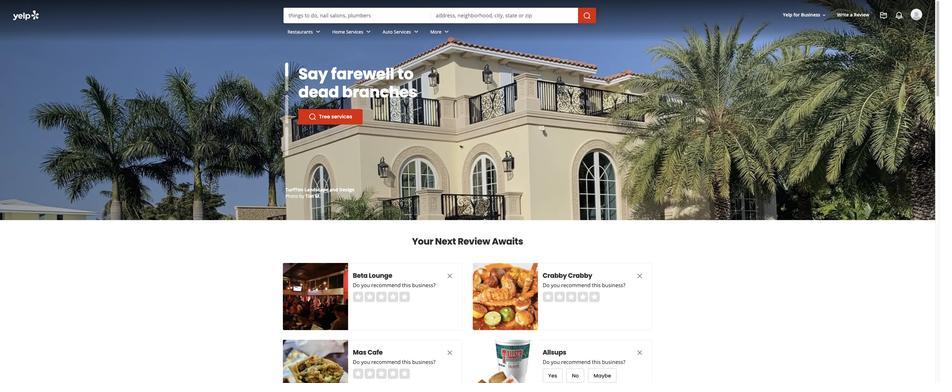 Task type: locate. For each thing, give the bounding box(es) containing it.
business? down the mas cafe link
[[413, 359, 436, 366]]

branches
[[342, 81, 418, 103]]

None radio
[[365, 292, 375, 303], [377, 292, 387, 303], [400, 292, 410, 303], [578, 292, 589, 303], [590, 292, 600, 303], [365, 369, 375, 379], [388, 369, 399, 379], [400, 369, 410, 379], [365, 292, 375, 303], [377, 292, 387, 303], [400, 292, 410, 303], [578, 292, 589, 303], [590, 292, 600, 303], [365, 369, 375, 379], [388, 369, 399, 379], [400, 369, 410, 379]]

you for crabby
[[552, 282, 560, 289]]

beta
[[353, 272, 368, 281]]

0 vertical spatial review
[[855, 12, 870, 18]]

rating element down crabby crabby
[[543, 292, 600, 303]]

review
[[855, 12, 870, 18], [458, 236, 491, 248]]

24 chevron down v2 image
[[314, 28, 322, 36], [443, 28, 451, 36]]

24 chevron down v2 image inside auto services "link"
[[413, 28, 420, 36]]

a
[[851, 12, 853, 18]]

you down beta
[[362, 282, 370, 289]]

dismiss card image for crabby
[[636, 272, 644, 280]]

services for home services
[[346, 29, 364, 35]]

tree services
[[319, 113, 352, 121]]

next
[[435, 236, 456, 248]]

say farewell to dead branches
[[299, 63, 418, 103]]

write
[[838, 12, 850, 18]]

do down 'mas'
[[353, 359, 360, 366]]

recommend down crabby crabby link
[[562, 282, 591, 289]]

24 chevron down v2 image for auto services
[[413, 28, 420, 36]]

do
[[353, 282, 360, 289], [543, 282, 550, 289], [353, 359, 360, 366], [543, 359, 550, 366]]

24 chevron down v2 image inside more link
[[443, 28, 451, 36]]

review right the a
[[855, 12, 870, 18]]

awaits
[[492, 236, 524, 248]]

24 chevron down v2 image right auto services
[[413, 28, 420, 36]]

business? for lounge
[[413, 282, 436, 289]]

(no rating) image
[[353, 292, 410, 303], [543, 292, 600, 303], [353, 369, 410, 379]]

1 horizontal spatial 24 chevron down v2 image
[[413, 28, 420, 36]]

maybe button
[[589, 369, 617, 383]]

allsups link
[[543, 348, 624, 357]]

0 horizontal spatial none field
[[289, 12, 426, 19]]

tim
[[306, 193, 314, 199]]

2 24 chevron down v2 image from the left
[[443, 28, 451, 36]]

services inside "link"
[[394, 29, 411, 35]]

24 chevron down v2 image
[[365, 28, 373, 36], [413, 28, 420, 36]]

0 horizontal spatial 24 chevron down v2 image
[[314, 28, 322, 36]]

yelp
[[784, 12, 793, 18]]

you for beta
[[362, 282, 370, 289]]

mas cafe
[[353, 348, 383, 357]]

write a review link
[[835, 9, 873, 21]]

None search field
[[0, 0, 936, 48], [284, 8, 598, 23], [0, 0, 936, 48], [284, 8, 598, 23]]

you down crabby crabby
[[552, 282, 560, 289]]

rating element down lounge
[[353, 292, 410, 303]]

crabby
[[543, 272, 567, 281], [569, 272, 593, 281]]

1 horizontal spatial review
[[855, 12, 870, 18]]

home services
[[333, 29, 364, 35]]

1 horizontal spatial crabby
[[569, 272, 593, 281]]

0 horizontal spatial 24 chevron down v2 image
[[365, 28, 373, 36]]

(no rating) image down cafe
[[353, 369, 410, 379]]

services
[[346, 29, 364, 35], [394, 29, 411, 35]]

dismiss card image
[[636, 272, 644, 280], [446, 349, 454, 357], [636, 349, 644, 357]]

no
[[573, 373, 579, 380]]

cafe
[[368, 348, 383, 357]]

0 horizontal spatial crabby
[[543, 272, 567, 281]]

to
[[398, 63, 414, 85]]

mas cafe link
[[353, 348, 434, 357]]

recommend for cafe
[[372, 359, 401, 366]]

do for mas
[[353, 359, 360, 366]]

this down beta lounge link at the bottom
[[403, 282, 411, 289]]

business
[[802, 12, 821, 18]]

search image
[[584, 12, 591, 20]]

1 vertical spatial review
[[458, 236, 491, 248]]

rating element
[[353, 292, 410, 303], [543, 292, 600, 303], [353, 369, 410, 379]]

business? down beta lounge link at the bottom
[[413, 282, 436, 289]]

(no rating) image down lounge
[[353, 292, 410, 303]]

do down beta
[[353, 282, 360, 289]]

you
[[362, 282, 370, 289], [552, 282, 560, 289], [362, 359, 370, 366], [552, 359, 560, 366]]

select slide image
[[285, 49, 289, 78]]

review right "next"
[[458, 236, 491, 248]]

business?
[[413, 282, 436, 289], [603, 282, 626, 289], [413, 359, 436, 366], [603, 359, 626, 366]]

1 horizontal spatial services
[[394, 29, 411, 35]]

(no rating) image down crabby crabby
[[543, 292, 600, 303]]

do you recommend this business? for crabby
[[543, 282, 626, 289]]

review inside write a review 'link'
[[855, 12, 870, 18]]

do you recommend this business?
[[353, 282, 436, 289], [543, 282, 626, 289], [353, 359, 436, 366], [543, 359, 626, 366]]

do for beta
[[353, 282, 360, 289]]

this
[[403, 282, 411, 289], [593, 282, 601, 289], [403, 359, 411, 366], [593, 359, 601, 366]]

home services link
[[327, 23, 378, 42]]

do you recommend this business? down beta lounge link at the bottom
[[353, 282, 436, 289]]

business? down crabby crabby link
[[603, 282, 626, 289]]

none field 'find'
[[289, 12, 426, 19]]

tree
[[319, 113, 330, 121]]

auto
[[383, 29, 393, 35]]

rating element down cafe
[[353, 369, 410, 379]]

1 horizontal spatial none field
[[436, 12, 573, 19]]

1 horizontal spatial 24 chevron down v2 image
[[443, 28, 451, 36]]

business? for crabby
[[603, 282, 626, 289]]

2 24 chevron down v2 image from the left
[[413, 28, 420, 36]]

this down crabby crabby link
[[593, 282, 601, 289]]

dismiss card image for cafe
[[446, 349, 454, 357]]

24 chevron down v2 image right more
[[443, 28, 451, 36]]

this down the mas cafe link
[[403, 359, 411, 366]]

recommend down the mas cafe link
[[372, 359, 401, 366]]

crabby crabby link
[[543, 272, 624, 281]]

notifications image
[[896, 12, 904, 19]]

1 24 chevron down v2 image from the left
[[314, 28, 322, 36]]

maybe
[[594, 373, 612, 380]]

write a review
[[838, 12, 870, 18]]

do you recommend this business? down crabby crabby link
[[543, 282, 626, 289]]

24 chevron down v2 image inside home services link
[[365, 28, 373, 36]]

2 services from the left
[[394, 29, 411, 35]]

tim m. link
[[306, 193, 321, 199]]

None radio
[[353, 292, 364, 303], [388, 292, 399, 303], [543, 292, 554, 303], [555, 292, 565, 303], [567, 292, 577, 303], [353, 369, 364, 379], [377, 369, 387, 379], [353, 292, 364, 303], [388, 292, 399, 303], [543, 292, 554, 303], [555, 292, 565, 303], [567, 292, 577, 303], [353, 369, 364, 379], [377, 369, 387, 379]]

recommend down lounge
[[372, 282, 401, 289]]

0 horizontal spatial review
[[458, 236, 491, 248]]

1 none field from the left
[[289, 12, 426, 19]]

services right 'auto'
[[394, 29, 411, 35]]

allsups
[[543, 348, 567, 357]]

2 none field from the left
[[436, 12, 573, 19]]

you down allsups
[[552, 359, 560, 366]]

rating element for lounge
[[353, 292, 410, 303]]

recommend
[[372, 282, 401, 289], [562, 282, 591, 289], [372, 359, 401, 366], [562, 359, 591, 366]]

24 chevron down v2 image left 'auto'
[[365, 28, 373, 36]]

None field
[[289, 12, 426, 19], [436, 12, 573, 19]]

mas
[[353, 348, 367, 357]]

24 chevron down v2 image right restaurants
[[314, 28, 322, 36]]

1 services from the left
[[346, 29, 364, 35]]

review for next
[[458, 236, 491, 248]]

1 24 chevron down v2 image from the left
[[365, 28, 373, 36]]

say
[[299, 63, 328, 85]]

you down mas cafe
[[362, 359, 370, 366]]

24 chevron down v2 image inside restaurants link
[[314, 28, 322, 36]]

services right home
[[346, 29, 364, 35]]

do down crabby crabby
[[543, 282, 550, 289]]

dismiss card image
[[446, 272, 454, 280]]

do you recommend this business? down the mas cafe link
[[353, 359, 436, 366]]

beta lounge link
[[353, 272, 434, 281]]

0 horizontal spatial services
[[346, 29, 364, 35]]

Find text field
[[289, 12, 426, 19]]

auto services link
[[378, 23, 426, 42]]

auto services
[[383, 29, 411, 35]]

business categories element
[[283, 23, 923, 42]]

by
[[299, 193, 305, 199]]



Task type: vqa. For each thing, say whether or not it's contained in the screenshot.
Yes
yes



Task type: describe. For each thing, give the bounding box(es) containing it.
services
[[332, 113, 352, 121]]

(no rating) image for lounge
[[353, 292, 410, 303]]

services for auto services
[[394, 29, 411, 35]]

24 search v2 image
[[309, 113, 317, 121]]

do you recommend this business? for lounge
[[353, 282, 436, 289]]

more link
[[426, 23, 456, 42]]

yelp for business
[[784, 12, 821, 18]]

this for lounge
[[403, 282, 411, 289]]

yes
[[549, 373, 558, 380]]

recommend for lounge
[[372, 282, 401, 289]]

user actions element
[[778, 8, 932, 48]]

business? for cafe
[[413, 359, 436, 366]]

Near text field
[[436, 12, 573, 19]]

24 chevron down v2 image for restaurants
[[314, 28, 322, 36]]

explore banner section banner
[[0, 0, 936, 220]]

m.
[[315, 193, 321, 199]]

you for mas
[[362, 359, 370, 366]]

this up maybe
[[593, 359, 601, 366]]

home
[[333, 29, 345, 35]]

photo of beta lounge image
[[283, 263, 348, 331]]

do down allsups
[[543, 359, 550, 366]]

do you recommend this business? for cafe
[[353, 359, 436, 366]]

(no rating) image for crabby
[[543, 292, 600, 303]]

design
[[340, 187, 355, 193]]

this for cafe
[[403, 359, 411, 366]]

yes button
[[543, 369, 563, 383]]

for
[[794, 12, 801, 18]]

rating element for cafe
[[353, 369, 410, 379]]

tree services link
[[299, 109, 363, 125]]

dead
[[299, 81, 339, 103]]

farewell
[[331, 63, 395, 85]]

review for a
[[855, 12, 870, 18]]

business? up maybe button
[[603, 359, 626, 366]]

do for crabby
[[543, 282, 550, 289]]

turftim landscape and design photo by tim m.
[[286, 187, 355, 199]]

photo
[[286, 193, 298, 199]]

rating element for crabby
[[543, 292, 600, 303]]

1 crabby from the left
[[543, 272, 567, 281]]

your next review awaits
[[412, 236, 524, 248]]

restaurants link
[[283, 23, 327, 42]]

lounge
[[369, 272, 393, 281]]

tyler b. image
[[911, 9, 923, 20]]

and
[[330, 187, 338, 193]]

do you recommend this business? down allsups link
[[543, 359, 626, 366]]

restaurants
[[288, 29, 313, 35]]

16 chevron down v2 image
[[822, 12, 827, 18]]

no button
[[567, 369, 585, 383]]

photo of crabby crabby image
[[473, 263, 538, 331]]

photo of allsups image
[[473, 340, 538, 384]]

none field near
[[436, 12, 573, 19]]

projects image
[[880, 12, 888, 19]]

more
[[431, 29, 442, 35]]

2 crabby from the left
[[569, 272, 593, 281]]

recommend for crabby
[[562, 282, 591, 289]]

your
[[412, 236, 434, 248]]

yelp for business button
[[781, 9, 830, 21]]

beta lounge
[[353, 272, 393, 281]]

turftim landscape and design link
[[286, 187, 355, 193]]

recommend down allsups link
[[562, 359, 591, 366]]

this for crabby
[[593, 282, 601, 289]]

24 chevron down v2 image for more
[[443, 28, 451, 36]]

photo of mas cafe image
[[283, 340, 348, 384]]

turftim
[[286, 187, 304, 193]]

24 chevron down v2 image for home services
[[365, 28, 373, 36]]

(no rating) image for cafe
[[353, 369, 410, 379]]

landscape
[[305, 187, 329, 193]]

crabby crabby
[[543, 272, 593, 281]]



